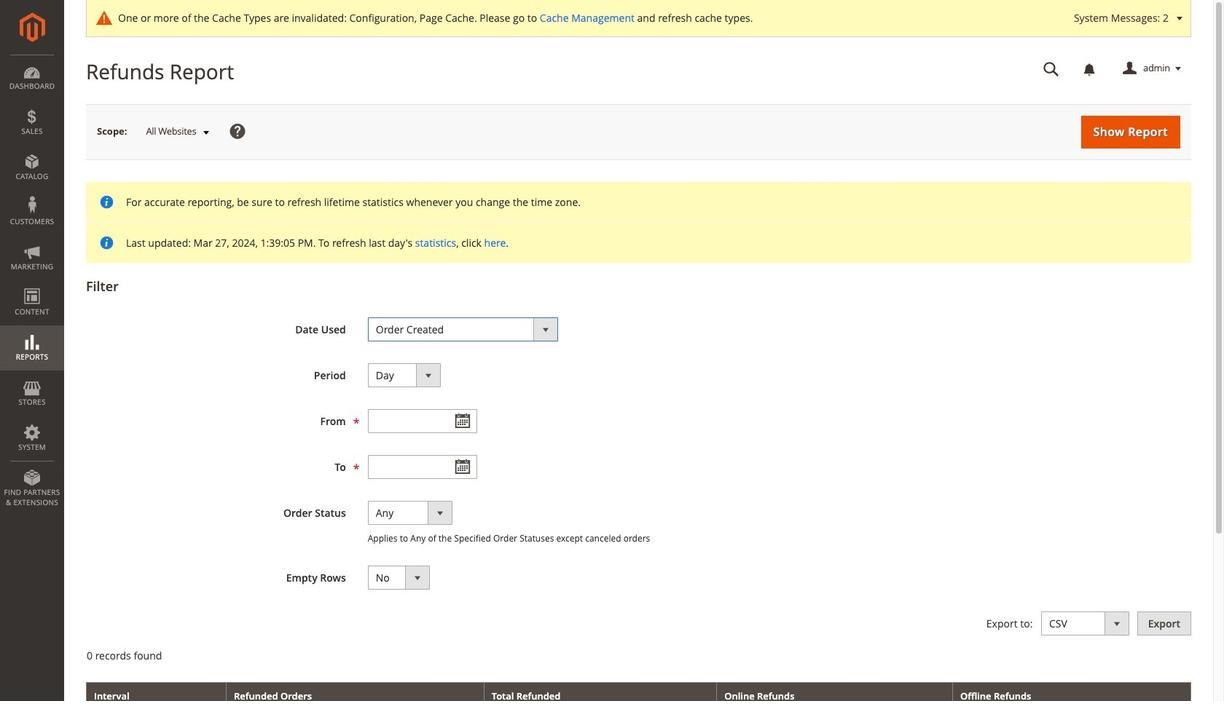 Task type: locate. For each thing, give the bounding box(es) containing it.
None text field
[[1033, 56, 1070, 82], [368, 410, 477, 434], [368, 455, 477, 480], [1033, 56, 1070, 82], [368, 410, 477, 434], [368, 455, 477, 480]]

menu bar
[[0, 55, 64, 515]]



Task type: describe. For each thing, give the bounding box(es) containing it.
magento admin panel image
[[19, 12, 45, 42]]



Task type: vqa. For each thing, say whether or not it's contained in the screenshot.
text box at the bottom of the page
yes



